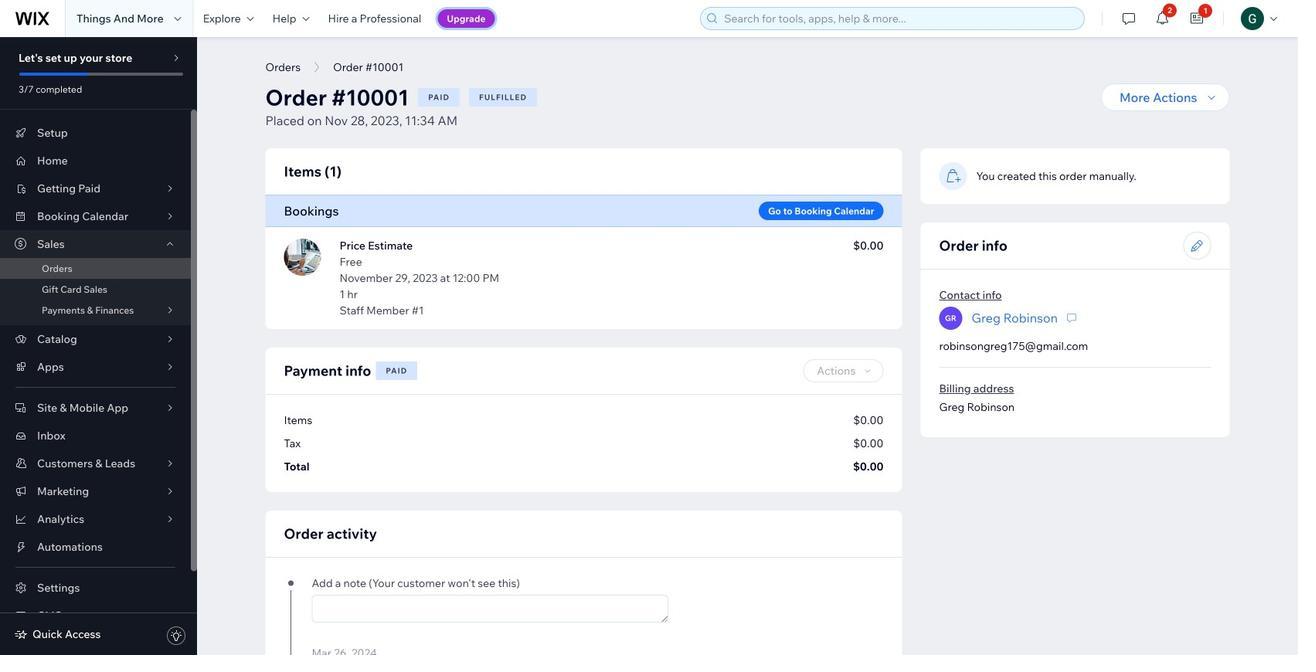 Task type: vqa. For each thing, say whether or not it's contained in the screenshot.
your
no



Task type: describe. For each thing, give the bounding box(es) containing it.
sidebar element
[[0, 37, 197, 656]]

Search for tools, apps, help & more... field
[[720, 8, 1080, 29]]



Task type: locate. For each thing, give the bounding box(es) containing it.
None text field
[[312, 595, 669, 623]]



